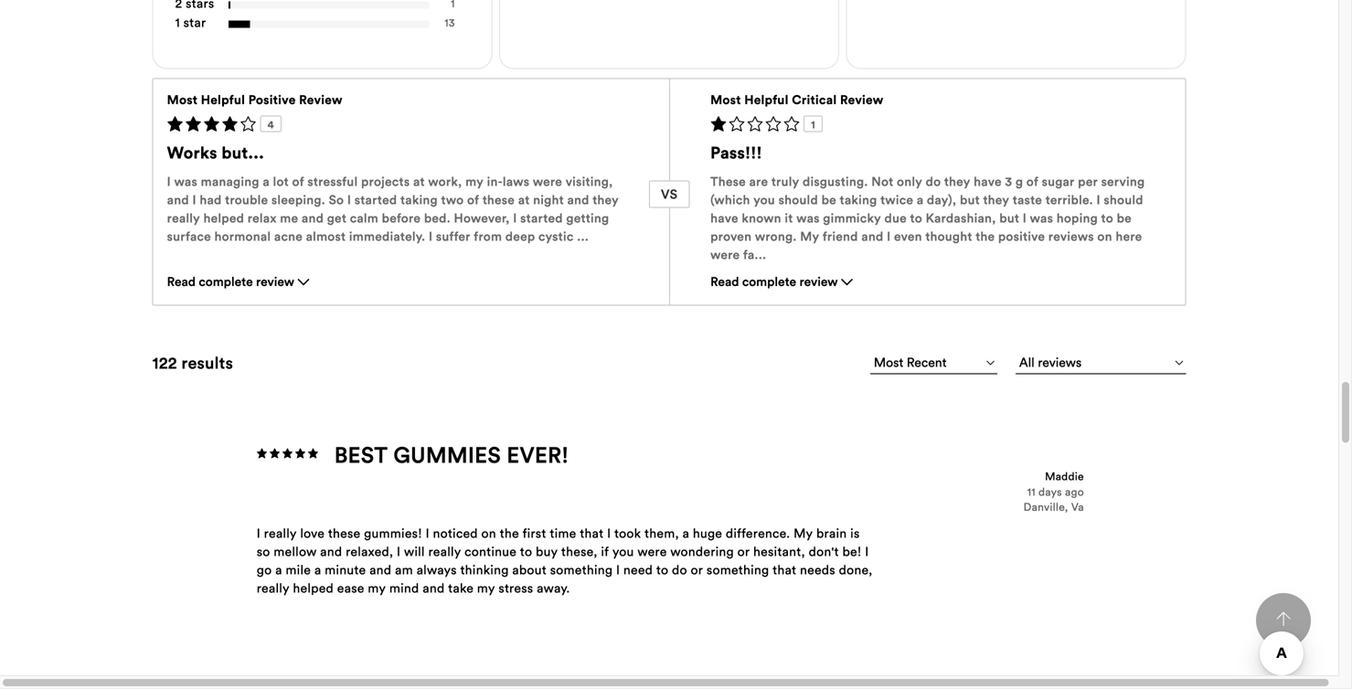 Task type: locate. For each thing, give the bounding box(es) containing it.
do
[[926, 174, 942, 190], [672, 562, 688, 579]]

0 horizontal spatial complete
[[199, 274, 253, 290]]

they down 3
[[984, 192, 1010, 208]]

most up works
[[167, 92, 198, 107]]

was down taste
[[1031, 211, 1054, 226]]

1 down critical
[[812, 117, 816, 131]]

0 vertical spatial my
[[801, 229, 820, 244]]

the
[[976, 229, 995, 244], [500, 526, 519, 542]]

2 horizontal spatial was
[[1031, 211, 1054, 226]]

rated 5 out of 5 stars image
[[257, 447, 321, 463]]

you right if
[[613, 544, 635, 560]]

read complete review
[[167, 274, 295, 290], [711, 274, 838, 290]]

here
[[1116, 229, 1143, 244]]

1 helpful from the left
[[201, 92, 245, 107]]

1 horizontal spatial something
[[707, 562, 770, 579]]

2 review from the left
[[841, 92, 884, 107]]

surface
[[167, 229, 211, 244]]

fa
[[744, 247, 755, 263]]

0 horizontal spatial started
[[355, 192, 397, 208]]

review right critical
[[841, 92, 884, 107]]

0 vertical spatial helped
[[204, 211, 244, 226]]

read complete review button down hormonal
[[167, 273, 313, 296]]

you inside "these are truly disgusting.  not only do they have 3 g of sugar per serving (which you should be taking twice a day), but they taste terrible. i should have known it was gimmicky due to kardashian, but i was hoping to be proven wrong. my friend and i even thought the positive reviews on here were fa"
[[754, 192, 776, 208]]

0 horizontal spatial read
[[167, 274, 196, 290]]

1 vertical spatial have
[[711, 211, 739, 226]]

1 vertical spatial do
[[672, 562, 688, 579]]

2 something from the left
[[707, 562, 770, 579]]

1 horizontal spatial the
[[976, 229, 995, 244]]

0 horizontal spatial you
[[613, 544, 635, 560]]

1 vertical spatial these
[[328, 526, 361, 542]]

will
[[404, 544, 425, 560]]

known
[[742, 211, 782, 226]]

review down acne
[[256, 274, 295, 290]]

were inside the i really love these gummies! i noticed on the first time that i took them, a huge difference. my brain is so mellow and relaxed, i will really continue to buy these, if you were wondering or hesitant, don't be! i go a mile a minute and am always thinking about something i need to do or something that needs done, really helped ease my mind and take my stress away.
[[638, 544, 667, 560]]

1 vertical spatial or
[[691, 562, 704, 579]]

most
[[167, 92, 198, 107], [711, 92, 742, 107]]

my left 'friend'
[[801, 229, 820, 244]]

my inside "these are truly disgusting.  not only do they have 3 g of sugar per serving (which you should be taking twice a day), but they taste terrible. i should have known it was gimmicky due to kardashian, but i was hoping to be proven wrong. my friend and i even thought the positive reviews on here were fa"
[[801, 229, 820, 244]]

should
[[779, 192, 819, 208], [1105, 192, 1144, 208]]

a left lot
[[263, 174, 270, 190]]

0 horizontal spatial they
[[593, 192, 619, 208]]

a inside "these are truly disgusting.  not only do they have 3 g of sugar per serving (which you should be taking twice a day), but they taste terrible. i should have known it was gimmicky due to kardashian, but i was hoping to be proven wrong. my friend and i even thought the positive reviews on here were fa"
[[917, 192, 924, 208]]

review down 'friend'
[[800, 274, 838, 290]]

i left will
[[397, 544, 401, 560]]

done,
[[839, 562, 873, 579]]

night
[[533, 192, 564, 208]]

1 vertical spatial started
[[521, 211, 563, 226]]

i left even
[[887, 229, 891, 244]]

0 horizontal spatial on
[[482, 526, 497, 542]]

1 read complete review button from the left
[[167, 273, 313, 296]]

122 results
[[152, 353, 233, 374]]

and down always
[[423, 580, 445, 597]]

my left in- at top left
[[466, 174, 484, 190]]

0 horizontal spatial was
[[174, 174, 198, 190]]

days
[[1039, 485, 1063, 499]]

1 review from the left
[[299, 92, 343, 107]]

1 should from the left
[[779, 192, 819, 208]]

1 read complete review from the left
[[167, 274, 295, 290]]

really up always
[[429, 544, 461, 560]]

1 read from the left
[[167, 274, 196, 290]]

sugar
[[1043, 174, 1075, 190]]

were down proven
[[711, 247, 740, 263]]

but
[[960, 192, 981, 208], [1000, 211, 1020, 226]]

0 vertical spatial on
[[1098, 229, 1113, 244]]

about
[[513, 562, 547, 579]]

1 vertical spatial on
[[482, 526, 497, 542]]

these down in- at top left
[[483, 192, 515, 208]]

1 horizontal spatial ...
[[755, 247, 767, 263]]

were down them,
[[638, 544, 667, 560]]

these
[[711, 174, 746, 190]]

or down difference.
[[738, 544, 750, 560]]

brain
[[817, 526, 847, 542]]

1 horizontal spatial read complete review
[[711, 274, 838, 290]]

something down wondering
[[707, 562, 770, 579]]

helpful left positive
[[201, 92, 245, 107]]

... for works but...
[[577, 229, 589, 244]]

read complete review for works but...
[[167, 274, 295, 290]]

1 vertical spatial 1
[[812, 117, 816, 131]]

1 star
[[175, 14, 206, 31]]

review
[[256, 274, 295, 290], [800, 274, 838, 290]]

1 vertical spatial ...
[[755, 247, 767, 263]]

1 inside image
[[812, 117, 816, 131]]

1 horizontal spatial review
[[800, 274, 838, 290]]

1 horizontal spatial review
[[841, 92, 884, 107]]

1 horizontal spatial were
[[638, 544, 667, 560]]

... down wrong.
[[755, 247, 767, 263]]

0 vertical spatial at
[[413, 174, 425, 190]]

read down surface
[[167, 274, 196, 290]]

complete down fa
[[743, 274, 797, 290]]

0 vertical spatial that
[[580, 526, 604, 542]]

1 horizontal spatial 1
[[812, 117, 816, 131]]

they down visiting,
[[593, 192, 619, 208]]

1 horizontal spatial complete
[[743, 274, 797, 290]]

1 horizontal spatial but
[[1000, 211, 1020, 226]]

0 vertical spatial you
[[754, 192, 776, 208]]

something down these, on the bottom left of the page
[[550, 562, 613, 579]]

... down getting
[[577, 229, 589, 244]]

2 vertical spatial were
[[638, 544, 667, 560]]

review for works but...
[[299, 92, 343, 107]]

and
[[167, 192, 189, 208], [568, 192, 590, 208], [302, 211, 324, 226], [862, 229, 884, 244], [320, 544, 342, 560], [370, 562, 392, 579], [423, 580, 445, 597]]

should down serving
[[1105, 192, 1144, 208]]

1 horizontal spatial should
[[1105, 192, 1144, 208]]

1 most from the left
[[167, 92, 198, 107]]

read complete review button down fa
[[711, 273, 857, 296]]

0 vertical spatial but
[[960, 192, 981, 208]]

two
[[441, 192, 464, 208]]

complete for works but...
[[199, 274, 253, 290]]

1 horizontal spatial have
[[974, 174, 1002, 190]]

0 horizontal spatial of
[[292, 174, 304, 190]]

be
[[822, 192, 837, 208], [1117, 211, 1132, 226]]

1 horizontal spatial was
[[797, 211, 820, 226]]

2 horizontal spatial were
[[711, 247, 740, 263]]

star
[[184, 14, 206, 31]]

noticed
[[433, 526, 478, 542]]

them,
[[645, 526, 680, 542]]

were
[[533, 174, 563, 190], [711, 247, 740, 263], [638, 544, 667, 560]]

at
[[413, 174, 425, 190], [518, 192, 530, 208]]

0 vertical spatial the
[[976, 229, 995, 244]]

but up kardashian,
[[960, 192, 981, 208]]

ever!
[[507, 441, 569, 469]]

taking up the gimmicky
[[840, 192, 878, 208]]

a right go
[[275, 562, 282, 579]]

and left had
[[167, 192, 189, 208]]

works
[[167, 142, 217, 163]]

should up it
[[779, 192, 819, 208]]

they
[[945, 174, 971, 190], [593, 192, 619, 208], [984, 192, 1010, 208]]

1 horizontal spatial do
[[926, 174, 942, 190]]

taking
[[401, 192, 438, 208], [840, 192, 878, 208]]

0 horizontal spatial review
[[256, 274, 295, 290]]

0 horizontal spatial these
[[328, 526, 361, 542]]

1 horizontal spatial on
[[1098, 229, 1113, 244]]

these up relaxed,
[[328, 526, 361, 542]]

laws
[[503, 174, 530, 190]]

0 vertical spatial these
[[483, 192, 515, 208]]

that
[[580, 526, 604, 542], [773, 562, 797, 579]]

1 vertical spatial that
[[773, 562, 797, 579]]

my inside the i really love these gummies! i noticed on the first time that i took them, a huge difference. my brain is so mellow and relaxed, i will really continue to buy these, if you were wondering or hesitant, don't be! i go a mile a minute and am always thinking about something i need to do or something that needs done, really helped ease my mind and take my stress away.
[[794, 526, 813, 542]]

0 horizontal spatial ...
[[577, 229, 589, 244]]

if
[[601, 544, 609, 560]]

to right hoping
[[1102, 211, 1114, 226]]

of up however,
[[467, 192, 480, 208]]

read complete review for pass!!!
[[711, 274, 838, 290]]

helped inside the i really love these gummies! i noticed on the first time that i took them, a huge difference. my brain is so mellow and relaxed, i will really continue to buy these, if you were wondering or hesitant, don't be! i go a mile a minute and am always thinking about something i need to do or something that needs done, really helped ease my mind and take my stress away.
[[293, 580, 334, 597]]

i down works
[[167, 174, 171, 190]]

1 left star
[[175, 14, 180, 31]]

read complete review button for works but...
[[167, 273, 313, 296]]

vs
[[661, 186, 678, 203]]

pros element
[[499, 0, 840, 69]]

2 read from the left
[[711, 274, 740, 290]]

0 vertical spatial do
[[926, 174, 942, 190]]

the down kardashian,
[[976, 229, 995, 244]]

of right lot
[[292, 174, 304, 190]]

rated 1 out of 5 stars image
[[711, 116, 1172, 136]]

danville, va
[[1024, 500, 1085, 514]]

0 horizontal spatial helped
[[204, 211, 244, 226]]

0 vertical spatial have
[[974, 174, 1002, 190]]

of
[[292, 174, 304, 190], [1027, 174, 1039, 190], [467, 192, 480, 208]]

13
[[445, 16, 455, 29]]

really up mellow
[[264, 526, 297, 542]]

1 horizontal spatial helped
[[293, 580, 334, 597]]

0 horizontal spatial most
[[167, 92, 198, 107]]

helpful for pass!!!
[[745, 92, 789, 107]]

really down go
[[257, 580, 290, 597]]

these
[[483, 192, 515, 208], [328, 526, 361, 542]]

0 vertical spatial or
[[738, 544, 750, 560]]

my up don't
[[794, 526, 813, 542]]

2 read complete review from the left
[[711, 274, 838, 290]]

read down proven
[[711, 274, 740, 290]]

that down hesitant,
[[773, 562, 797, 579]]

0 horizontal spatial that
[[580, 526, 604, 542]]

0 horizontal spatial should
[[779, 192, 819, 208]]

from
[[474, 229, 502, 244]]

gummies!
[[364, 526, 423, 542]]

read
[[167, 274, 196, 290], [711, 274, 740, 290]]

lot
[[273, 174, 289, 190]]

1 horizontal spatial they
[[945, 174, 971, 190]]

1 horizontal spatial you
[[754, 192, 776, 208]]

rated 4 out of 5 stars image
[[167, 116, 628, 136]]

read complete review down fa
[[711, 274, 838, 290]]

twice
[[881, 192, 914, 208]]

1 taking from the left
[[401, 192, 438, 208]]

they up day),
[[945, 174, 971, 190]]

helped
[[204, 211, 244, 226], [293, 580, 334, 597]]

complete down hormonal
[[199, 274, 253, 290]]

most up pass!!!
[[711, 92, 742, 107]]

1 vertical spatial were
[[711, 247, 740, 263]]

you up known
[[754, 192, 776, 208]]

0 horizontal spatial something
[[550, 562, 613, 579]]

0 vertical spatial be
[[822, 192, 837, 208]]

the inside "these are truly disgusting.  not only do they have 3 g of sugar per serving (which you should be taking twice a day), but they taste terrible. i should have known it was gimmicky due to kardashian, but i was hoping to be proven wrong. my friend and i even thought the positive reviews on here were fa"
[[976, 229, 995, 244]]

1 horizontal spatial read complete review button
[[711, 273, 857, 296]]

0 horizontal spatial do
[[672, 562, 688, 579]]

time
[[550, 526, 577, 542]]

and down the gimmicky
[[862, 229, 884, 244]]

0 vertical spatial 1
[[175, 14, 180, 31]]

started down the projects
[[355, 192, 397, 208]]

helpful left critical
[[745, 92, 789, 107]]

1 for 1
[[812, 117, 816, 131]]

these inside i was managing a lot of stressful projects at work, my in-laws were visiting, and i had trouble sleeping. so i started taking two of these at night and they really helped relax me and get calm before bed. however, i started getting surface hormonal acne almost immediately. i suffer from deep cystic
[[483, 192, 515, 208]]

review for works but...
[[256, 274, 295, 290]]

at down laws
[[518, 192, 530, 208]]

1 horizontal spatial or
[[738, 544, 750, 560]]

be up here
[[1117, 211, 1132, 226]]

a
[[263, 174, 270, 190], [917, 192, 924, 208], [683, 526, 690, 542], [275, 562, 282, 579], [315, 562, 321, 579]]

a down the only
[[917, 192, 924, 208]]

wrong.
[[755, 229, 797, 244]]

was
[[174, 174, 198, 190], [797, 211, 820, 226], [1031, 211, 1054, 226]]

projects
[[361, 174, 410, 190]]

always
[[417, 562, 457, 579]]

0 horizontal spatial helpful
[[201, 92, 245, 107]]

but...
[[222, 142, 264, 163]]

2 complete from the left
[[743, 274, 797, 290]]

11 days ago
[[1028, 485, 1085, 499]]

of right g
[[1027, 174, 1039, 190]]

were up night
[[533, 174, 563, 190]]

1 horizontal spatial that
[[773, 562, 797, 579]]

1 vertical spatial my
[[794, 526, 813, 542]]

started
[[355, 192, 397, 208], [521, 211, 563, 226]]

or down wondering
[[691, 562, 704, 579]]

0 horizontal spatial read complete review button
[[167, 273, 313, 296]]

almost
[[306, 229, 346, 244]]

back to top image
[[1277, 612, 1292, 627]]

2 review from the left
[[800, 274, 838, 290]]

or
[[738, 544, 750, 560], [691, 562, 704, 579]]

1 vertical spatial but
[[1000, 211, 1020, 226]]

on left here
[[1098, 229, 1113, 244]]

0 horizontal spatial 1
[[175, 14, 180, 31]]

0 horizontal spatial review
[[299, 92, 343, 107]]

2 most from the left
[[711, 92, 742, 107]]

0 horizontal spatial read complete review
[[167, 274, 295, 290]]

however,
[[454, 211, 510, 226]]

was inside i was managing a lot of stressful projects at work, my in-laws were visiting, and i had trouble sleeping. so i started taking two of these at night and they really helped relax me and get calm before bed. however, i started getting surface hormonal acne almost immediately. i suffer from deep cystic
[[174, 174, 198, 190]]

i
[[167, 174, 171, 190], [193, 192, 196, 208], [347, 192, 351, 208], [1097, 192, 1101, 208], [513, 211, 517, 226], [1023, 211, 1027, 226], [429, 229, 433, 244], [887, 229, 891, 244], [257, 526, 261, 542], [426, 526, 430, 542], [607, 526, 611, 542], [397, 544, 401, 560], [866, 544, 869, 560], [617, 562, 620, 579]]

1 horizontal spatial most
[[711, 92, 742, 107]]

0 horizontal spatial were
[[533, 174, 563, 190]]

the left first
[[500, 526, 519, 542]]

even
[[895, 229, 923, 244]]

1 horizontal spatial taking
[[840, 192, 878, 208]]

be down the disgusting.
[[822, 192, 837, 208]]

and up almost
[[302, 211, 324, 226]]

you
[[754, 192, 776, 208], [613, 544, 635, 560]]

2 horizontal spatial of
[[1027, 174, 1039, 190]]

most helpful positive review
[[167, 92, 343, 107]]

have left 3
[[974, 174, 1002, 190]]

review right positive
[[299, 92, 343, 107]]

read complete review down hormonal
[[167, 274, 295, 290]]

most for pass!!!
[[711, 92, 742, 107]]

gummies
[[394, 441, 501, 469]]

taste
[[1013, 192, 1043, 208]]

2 helpful from the left
[[745, 92, 789, 107]]

and up minute
[[320, 544, 342, 560]]

a inside i was managing a lot of stressful projects at work, my in-laws were visiting, and i had trouble sleeping. so i started taking two of these at night and they really helped relax me and get calm before bed. however, i started getting surface hormonal acne almost immediately. i suffer from deep cystic
[[263, 174, 270, 190]]

helped down had
[[204, 211, 244, 226]]

complete
[[199, 274, 253, 290], [743, 274, 797, 290]]

danville,
[[1024, 500, 1069, 514]]

was right it
[[797, 211, 820, 226]]

1 vertical spatial helped
[[293, 580, 334, 597]]

1 horizontal spatial these
[[483, 192, 515, 208]]

1 review from the left
[[256, 274, 295, 290]]

0 horizontal spatial taking
[[401, 192, 438, 208]]

1 vertical spatial the
[[500, 526, 519, 542]]

1 horizontal spatial at
[[518, 192, 530, 208]]

i down per
[[1097, 192, 1101, 208]]

1 complete from the left
[[199, 274, 253, 290]]

0 horizontal spatial have
[[711, 211, 739, 226]]

to
[[911, 211, 923, 226], [1102, 211, 1114, 226], [520, 544, 533, 560], [657, 562, 669, 579]]

2 read complete review button from the left
[[711, 273, 857, 296]]

critical
[[792, 92, 837, 107]]

do inside "these are truly disgusting.  not only do they have 3 g of sugar per serving (which you should be taking twice a day), but they taste terrible. i should have known it was gimmicky due to kardashian, but i was hoping to be proven wrong. my friend and i even thought the positive reviews on here were fa"
[[926, 174, 942, 190]]

1 horizontal spatial read
[[711, 274, 740, 290]]

helped down mile
[[293, 580, 334, 597]]

started down night
[[521, 211, 563, 226]]

0 vertical spatial ...
[[577, 229, 589, 244]]

at left work,
[[413, 174, 425, 190]]

1 horizontal spatial started
[[521, 211, 563, 226]]

i right so
[[347, 192, 351, 208]]

2 taking from the left
[[840, 192, 878, 208]]

helpful for works but...
[[201, 92, 245, 107]]

on inside "these are truly disgusting.  not only do they have 3 g of sugar per serving (which you should be taking twice a day), but they taste terrible. i should have known it was gimmicky due to kardashian, but i was hoping to be proven wrong. my friend and i even thought the positive reviews on here were fa"
[[1098, 229, 1113, 244]]

it
[[785, 211, 794, 226]]

taking up before
[[401, 192, 438, 208]]

0 horizontal spatial the
[[500, 526, 519, 542]]

need
[[624, 562, 653, 579]]

do down wondering
[[672, 562, 688, 579]]

0 vertical spatial were
[[533, 174, 563, 190]]

and inside "these are truly disgusting.  not only do they have 3 g of sugar per serving (which you should be taking twice a day), but they taste terrible. i should have known it was gimmicky due to kardashian, but i was hoping to be proven wrong. my friend and i even thought the positive reviews on here were fa"
[[862, 229, 884, 244]]

on up the continue
[[482, 526, 497, 542]]

1 vertical spatial you
[[613, 544, 635, 560]]

1 horizontal spatial helpful
[[745, 92, 789, 107]]

but up positive
[[1000, 211, 1020, 226]]

really up surface
[[167, 211, 200, 226]]

that up these, on the bottom left of the page
[[580, 526, 604, 542]]

stressful
[[308, 174, 358, 190]]

1 horizontal spatial be
[[1117, 211, 1132, 226]]

per
[[1079, 174, 1099, 190]]

was down works
[[174, 174, 198, 190]]

read for pass!!!
[[711, 274, 740, 290]]

...
[[577, 229, 589, 244], [755, 247, 767, 263]]

results
[[181, 353, 233, 374]]



Task type: describe. For each thing, give the bounding box(es) containing it.
0 horizontal spatial or
[[691, 562, 704, 579]]

... for pass!!!
[[755, 247, 767, 263]]

hoping
[[1057, 211, 1099, 226]]

my inside i was managing a lot of stressful projects at work, my in-laws were visiting, and i had trouble sleeping. so i started taking two of these at night and they really helped relax me and get calm before bed. however, i started getting surface hormonal acne almost immediately. i suffer from deep cystic
[[466, 174, 484, 190]]

due
[[885, 211, 907, 226]]

read complete review button for pass!!!
[[711, 273, 857, 296]]

immediately.
[[349, 229, 426, 244]]

to up even
[[911, 211, 923, 226]]

0 horizontal spatial be
[[822, 192, 837, 208]]

needs
[[800, 562, 836, 579]]

a right mile
[[315, 562, 321, 579]]

am
[[395, 562, 413, 579]]

of inside "these are truly disgusting.  not only do they have 3 g of sugar per serving (which you should be taking twice a day), but they taste terrible. i should have known it was gimmicky due to kardashian, but i was hoping to be proven wrong. my friend and i even thought the positive reviews on here were fa"
[[1027, 174, 1039, 190]]

i was managing a lot of stressful projects at work, my in-laws were visiting, and i had trouble sleeping. so i started taking two of these at night and they really helped relax me and get calm before bed. however, i started getting surface hormonal acne almost immediately. i suffer from deep cystic
[[167, 174, 619, 244]]

my down thinking
[[477, 580, 495, 597]]

hormonal
[[215, 229, 271, 244]]

gimmicky
[[824, 211, 882, 226]]

don't
[[809, 544, 840, 560]]

helped inside i was managing a lot of stressful projects at work, my in-laws were visiting, and i had trouble sleeping. so i started taking two of these at night and they really helped relax me and get calm before bed. however, i started getting surface hormonal acne almost immediately. i suffer from deep cystic
[[204, 211, 244, 226]]

1 vertical spatial at
[[518, 192, 530, 208]]

positive
[[999, 229, 1046, 244]]

wondering
[[671, 544, 734, 560]]

so
[[257, 544, 270, 560]]

0 horizontal spatial but
[[960, 192, 981, 208]]

i up so
[[257, 526, 261, 542]]

truly
[[772, 174, 800, 190]]

cons element
[[846, 0, 1187, 69]]

review for pass!!!
[[841, 92, 884, 107]]

relax
[[248, 211, 277, 226]]

0 horizontal spatial at
[[413, 174, 425, 190]]

do inside the i really love these gummies! i noticed on the first time that i took them, a huge difference. my brain is so mellow and relaxed, i will really continue to buy these, if you were wondering or hesitant, don't be! i go a mile a minute and am always thinking about something i need to do or something that needs done, really helped ease my mind and take my stress away.
[[672, 562, 688, 579]]

i up the deep
[[513, 211, 517, 226]]

were inside "these are truly disgusting.  not only do they have 3 g of sugar per serving (which you should be taking twice a day), but they taste terrible. i should have known it was gimmicky due to kardashian, but i was hoping to be proven wrong. my friend and i even thought the positive reviews on here were fa"
[[711, 247, 740, 263]]

these are truly disgusting.  not only do they have 3 g of sugar per serving (which you should be taking twice a day), but they taste terrible. i should have known it was gimmicky due to kardashian, but i was hoping to be proven wrong. my friend and i even thought the positive reviews on here were fa
[[711, 174, 1146, 263]]

friend
[[823, 229, 859, 244]]

to right need
[[657, 562, 669, 579]]

on inside the i really love these gummies! i noticed on the first time that i took them, a huge difference. my brain is so mellow and relaxed, i will really continue to buy these, if you were wondering or hesitant, don't be! i go a mile a minute and am always thinking about something i need to do or something that needs done, really helped ease my mind and take my stress away.
[[482, 526, 497, 542]]

taking inside "these are truly disgusting.  not only do they have 3 g of sugar per serving (which you should be taking twice a day), but they taste terrible. i should have known it was gimmicky due to kardashian, but i was hoping to be proven wrong. my friend and i even thought the positive reviews on here were fa"
[[840, 192, 878, 208]]

122
[[152, 353, 177, 374]]

positive
[[249, 92, 296, 107]]

these inside the i really love these gummies! i noticed on the first time that i took them, a huge difference. my brain is so mellow and relaxed, i will really continue to buy these, if you were wondering or hesitant, don't be! i go a mile a minute and am always thinking about something i need to do or something that needs done, really helped ease my mind and take my stress away.
[[328, 526, 361, 542]]

i left had
[[193, 192, 196, 208]]

mind
[[390, 580, 419, 597]]

before
[[382, 211, 421, 226]]

only
[[897, 174, 923, 190]]

thinking
[[461, 562, 509, 579]]

stress
[[499, 580, 534, 597]]

(which
[[711, 192, 751, 208]]

terrible.
[[1046, 192, 1094, 208]]

had
[[200, 192, 222, 208]]

cystic
[[539, 229, 574, 244]]

they inside i was managing a lot of stressful projects at work, my in-laws were visiting, and i had trouble sleeping. so i started taking two of these at night and they really helped relax me and get calm before bed. however, i started getting surface hormonal acne almost immediately. i suffer from deep cystic
[[593, 192, 619, 208]]

these,
[[562, 544, 598, 560]]

managing
[[201, 174, 260, 190]]

taking inside i was managing a lot of stressful projects at work, my in-laws were visiting, and i had trouble sleeping. so i started taking two of these at night and they really helped relax me and get calm before bed. however, i started getting surface hormonal acne almost immediately. i suffer from deep cystic
[[401, 192, 438, 208]]

my right ease
[[368, 580, 386, 597]]

pass!!!
[[711, 142, 763, 163]]

thought
[[926, 229, 973, 244]]

bed.
[[424, 211, 451, 226]]

the inside the i really love these gummies! i noticed on the first time that i took them, a huge difference. my brain is so mellow and relaxed, i will really continue to buy these, if you were wondering or hesitant, don't be! i go a mile a minute and am always thinking about something i need to do or something that needs done, really helped ease my mind and take my stress away.
[[500, 526, 519, 542]]

difference.
[[726, 526, 791, 542]]

4
[[268, 117, 274, 131]]

i really love these gummies! i noticed on the first time that i took them, a huge difference. my brain is so mellow and relaxed, i will really continue to buy these, if you were wondering or hesitant, don't be! i go a mile a minute and am always thinking about something i need to do or something that needs done, really helped ease my mind and take my stress away.
[[257, 526, 873, 597]]

huge
[[693, 526, 723, 542]]

take
[[448, 580, 474, 597]]

and down relaxed,
[[370, 562, 392, 579]]

1 vertical spatial be
[[1117, 211, 1132, 226]]

0 vertical spatial started
[[355, 192, 397, 208]]

2 horizontal spatial they
[[984, 192, 1010, 208]]

took
[[615, 526, 642, 542]]

minute
[[325, 562, 366, 579]]

disgusting.
[[803, 174, 869, 190]]

g
[[1016, 174, 1024, 190]]

i left noticed on the bottom left
[[426, 526, 430, 542]]

review for pass!!!
[[800, 274, 838, 290]]

first
[[523, 526, 547, 542]]

to up about
[[520, 544, 533, 560]]

3
[[1006, 174, 1013, 190]]

ease
[[337, 580, 365, 597]]

works but...
[[167, 142, 264, 163]]

reviews
[[1049, 229, 1095, 244]]

mile
[[286, 562, 311, 579]]

complete for pass!!!
[[743, 274, 797, 290]]

1 something from the left
[[550, 562, 613, 579]]

visiting,
[[566, 174, 613, 190]]

is
[[851, 526, 860, 542]]

i down bed.
[[429, 229, 433, 244]]

really inside i was managing a lot of stressful projects at work, my in-laws were visiting, and i had trouble sleeping. so i started taking two of these at night and they really helped relax me and get calm before bed. however, i started getting surface hormonal acne almost immediately. i suffer from deep cystic
[[167, 211, 200, 226]]

me
[[280, 211, 298, 226]]

suffer
[[436, 229, 471, 244]]

ago
[[1066, 485, 1085, 499]]

be!
[[843, 544, 862, 560]]

go
[[257, 562, 272, 579]]

you inside the i really love these gummies! i noticed on the first time that i took them, a huge difference. my brain is so mellow and relaxed, i will really continue to buy these, if you were wondering or hesitant, don't be! i go a mile a minute and am always thinking about something i need to do or something that needs done, really helped ease my mind and take my stress away.
[[613, 544, 635, 560]]

a left huge
[[683, 526, 690, 542]]

get
[[327, 211, 347, 226]]

most helpful critical review
[[711, 92, 884, 107]]

i down taste
[[1023, 211, 1027, 226]]

and up getting
[[568, 192, 590, 208]]

calm
[[350, 211, 379, 226]]

best gummies ever!
[[335, 441, 569, 469]]

i left need
[[617, 562, 620, 579]]

i left took
[[607, 526, 611, 542]]

so
[[329, 192, 344, 208]]

1 horizontal spatial of
[[467, 192, 480, 208]]

most for works but...
[[167, 92, 198, 107]]

continue
[[465, 544, 517, 560]]

2 should from the left
[[1105, 192, 1144, 208]]

acne
[[274, 229, 303, 244]]

love
[[300, 526, 325, 542]]

hesitant,
[[754, 544, 806, 560]]

i right be!
[[866, 544, 869, 560]]

read for works but...
[[167, 274, 196, 290]]

sleeping.
[[272, 192, 326, 208]]

relaxed,
[[346, 544, 394, 560]]

getting
[[567, 211, 610, 226]]

deep
[[506, 229, 535, 244]]

were inside i was managing a lot of stressful projects at work, my in-laws were visiting, and i had trouble sleeping. so i started taking two of these at night and they really helped relax me and get calm before bed. however, i started getting surface hormonal acne almost immediately. i suffer from deep cystic
[[533, 174, 563, 190]]

maddie
[[1046, 470, 1085, 484]]

kardashian,
[[926, 211, 997, 226]]

buy
[[536, 544, 558, 560]]

day),
[[928, 192, 957, 208]]

best
[[335, 441, 388, 469]]

1 for 1 star
[[175, 14, 180, 31]]



Task type: vqa. For each thing, say whether or not it's contained in the screenshot.
Rated 1 Out Of 5 Stars image
yes



